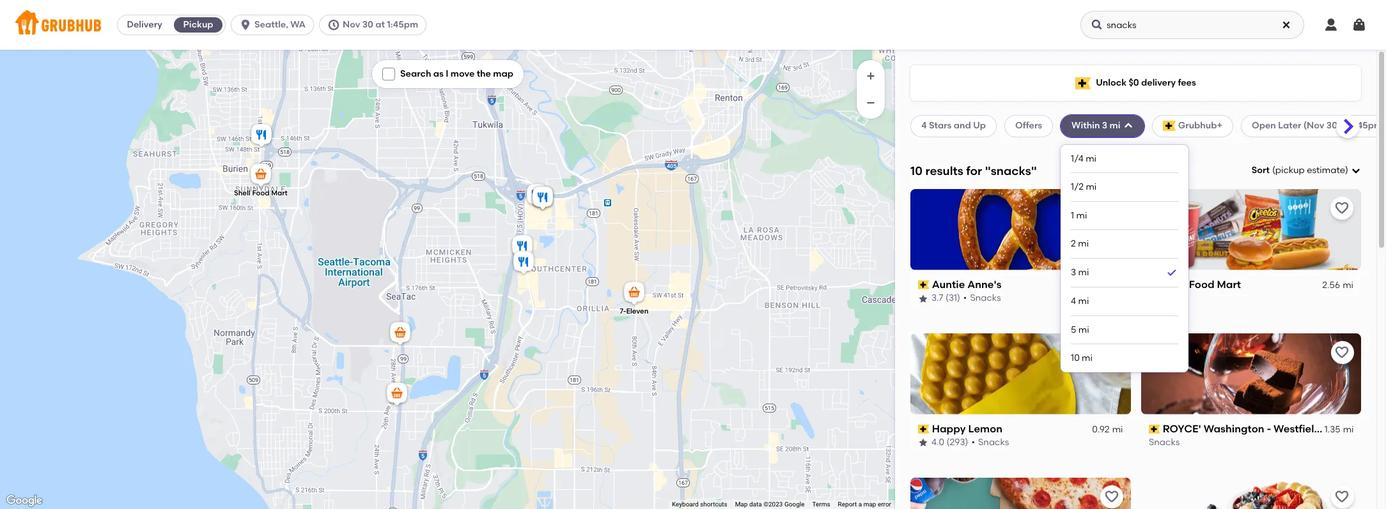 Task type: describe. For each thing, give the bounding box(es) containing it.
happy lemon image
[[510, 233, 535, 261]]

4 mi
[[1072, 296, 1090, 307]]

auntie anne's
[[932, 279, 1002, 291]]

10 for 10 results for "snacks"
[[911, 163, 923, 178]]

delivery button
[[118, 15, 172, 35]]

lemon
[[969, 423, 1003, 435]]

move
[[451, 68, 475, 79]]

10 for 10 mi
[[1072, 353, 1080, 364]]

1
[[1072, 210, 1075, 221]]

subscription pass image for auntie anne's
[[919, 281, 930, 290]]

1.35 mi for auntie anne's
[[1094, 280, 1124, 291]]

anne's
[[968, 279, 1002, 291]]

shell inside map "region"
[[234, 189, 251, 197]]

check icon image
[[1166, 267, 1179, 280]]

nov 30 at 1:45pm button
[[319, 15, 432, 35]]

within
[[1072, 120, 1101, 131]]

save this restaurant image for auntie anne's logo
[[1104, 201, 1120, 216]]

happy lemon
[[932, 423, 1003, 435]]

washington
[[1204, 423, 1265, 435]]

snacks for auntie anne's
[[971, 293, 1002, 304]]

1:45pm)
[[1352, 120, 1386, 131]]

10 results for "snacks"
[[911, 163, 1037, 178]]

-
[[1267, 423, 1272, 435]]

star icon image for happy lemon
[[919, 438, 929, 449]]

1 vertical spatial food
[[1190, 279, 1215, 291]]

terms
[[813, 502, 831, 509]]

food inside map "region"
[[252, 189, 270, 197]]

nov 30 at 1:45pm
[[343, 19, 418, 30]]

nothing bundt cakes image
[[511, 249, 537, 277]]

within 3 mi
[[1072, 120, 1121, 131]]

map region
[[0, 0, 1042, 510]]

• snacks for anne's
[[964, 293, 1002, 304]]

3.7 (31)
[[932, 293, 961, 304]]

jamba image
[[525, 182, 550, 210]]

report
[[838, 502, 857, 509]]

extramile image
[[384, 381, 410, 409]]

2
[[1072, 239, 1077, 250]]

royce'
[[1163, 423, 1202, 435]]

1.35 mi for royce' washington - westfield southcenter 
[[1325, 425, 1354, 436]]

open
[[1253, 120, 1277, 131]]

2.56
[[1323, 280, 1341, 291]]

subscription pass image for happy lemon
[[919, 425, 930, 434]]

later
[[1279, 120, 1302, 131]]

0.92 mi
[[1093, 425, 1124, 436]]

Search for food, convenience, alcohol... search field
[[1081, 11, 1305, 39]]

grubhub+
[[1179, 120, 1223, 131]]

estimate
[[1308, 165, 1346, 176]]

1 horizontal spatial map
[[864, 502, 877, 509]]

save this restaurant image for shell food mart
[[1335, 201, 1350, 216]]

7 eleven image
[[622, 280, 647, 308]]

$0
[[1129, 77, 1140, 88]]

pierro bakery image
[[249, 122, 274, 150]]

delivery
[[127, 19, 162, 30]]

seattle,
[[255, 19, 288, 30]]

grubhub plus flag logo image for grubhub+
[[1163, 121, 1176, 131]]

data
[[750, 502, 762, 509]]

snacks for happy lemon
[[979, 438, 1010, 449]]

©2023
[[764, 502, 783, 509]]

royce' washington - westfield southcenter mall image
[[530, 185, 556, 213]]

wa
[[291, 19, 306, 30]]

error
[[878, 502, 892, 509]]

• snacks for lemon
[[972, 438, 1010, 449]]

1 horizontal spatial mart
[[1218, 279, 1242, 291]]

1/4 mi
[[1072, 153, 1097, 164]]

save this restaurant image for jamba logo
[[1335, 490, 1350, 505]]

1/4
[[1072, 153, 1084, 164]]

westfield
[[1274, 423, 1321, 435]]

3 inside option
[[1072, 267, 1077, 278]]

map data ©2023 google
[[735, 502, 805, 509]]

auntie
[[932, 279, 966, 291]]

(31)
[[946, 293, 961, 304]]

offers
[[1016, 120, 1043, 131]]

search
[[400, 68, 431, 79]]

2 mi
[[1072, 239, 1089, 250]]

sea tac marathon image
[[388, 320, 413, 348]]

save this restaurant button for royce' washington - westfield southcenter 
[[1331, 341, 1354, 364]]

1 vertical spatial at
[[1340, 120, 1350, 131]]

2.56 mi
[[1323, 280, 1354, 291]]

pickup button
[[172, 15, 225, 35]]

up
[[974, 120, 986, 131]]

stars
[[929, 120, 952, 131]]

mart inside map "region"
[[271, 189, 288, 197]]

delivery
[[1142, 77, 1176, 88]]

report a map error
[[838, 502, 892, 509]]

list box containing 1/4 mi
[[1072, 145, 1179, 373]]

open later (nov 30 at 1:45pm)
[[1253, 120, 1386, 131]]

eleven
[[626, 307, 649, 316]]



Task type: locate. For each thing, give the bounding box(es) containing it.
0 vertical spatial 30
[[362, 19, 374, 30]]

sort
[[1252, 165, 1270, 176]]

1 horizontal spatial food
[[1190, 279, 1215, 291]]

0 horizontal spatial 1.35
[[1094, 280, 1110, 291]]

1 horizontal spatial shell food mart
[[1163, 279, 1242, 291]]

10 down 5
[[1072, 353, 1080, 364]]

0 vertical spatial grubhub plus flag logo image
[[1076, 77, 1091, 89]]

4 left stars
[[922, 120, 927, 131]]

4 for 4 stars and up
[[922, 120, 927, 131]]

10
[[911, 163, 923, 178], [1072, 353, 1080, 364]]

seattle, wa button
[[231, 15, 319, 35]]

1 horizontal spatial at
[[1340, 120, 1350, 131]]

mart right check icon
[[1218, 279, 1242, 291]]

results
[[926, 163, 964, 178]]

7-eleven
[[620, 307, 649, 316]]

keyboard
[[672, 502, 699, 509]]

(
[[1273, 165, 1276, 176]]

southcenter
[[1324, 423, 1386, 435]]

0 vertical spatial map
[[493, 68, 514, 79]]

svg image inside nov 30 at 1:45pm button
[[327, 19, 340, 31]]

•
[[964, 293, 967, 304], [972, 438, 976, 449]]

"snacks"
[[986, 163, 1037, 178]]

seattle, wa
[[255, 19, 306, 30]]

0 vertical spatial subscription pass image
[[919, 281, 930, 290]]

• for lemon
[[972, 438, 976, 449]]

0 vertical spatial 4
[[922, 120, 927, 131]]

for
[[967, 163, 983, 178]]

30 right nov
[[362, 19, 374, 30]]

and
[[954, 120, 972, 131]]

0 vertical spatial save this restaurant image
[[1104, 201, 1120, 216]]

1 horizontal spatial save this restaurant image
[[1335, 490, 1350, 505]]

report a map error link
[[838, 502, 892, 509]]

4 up 5
[[1072, 296, 1077, 307]]

happy lemon logo image
[[911, 334, 1131, 415]]

snacks down anne's
[[971, 293, 1002, 304]]

snacks
[[971, 293, 1002, 304], [979, 438, 1010, 449], [1149, 438, 1180, 449]]

3 down 2
[[1072, 267, 1077, 278]]

save this restaurant image for royce' washington - westfield southcenter 
[[1335, 345, 1350, 361]]

1 horizontal spatial 30
[[1327, 120, 1338, 131]]

1 horizontal spatial 1.35 mi
[[1325, 425, 1354, 436]]

)
[[1346, 165, 1349, 176]]

1 mi
[[1072, 210, 1088, 221]]

1 vertical spatial grubhub plus flag logo image
[[1163, 121, 1176, 131]]

1 vertical spatial shell food mart
[[1163, 279, 1242, 291]]

star icon image
[[919, 294, 929, 304], [919, 438, 929, 449]]

10 left results
[[911, 163, 923, 178]]

4.0
[[932, 438, 945, 449]]

subscription pass image
[[1149, 281, 1161, 290], [1149, 425, 1161, 434]]

2 subscription pass image from the top
[[1149, 425, 1161, 434]]

none field containing sort
[[1252, 164, 1362, 177]]

• snacks
[[964, 293, 1002, 304], [972, 438, 1010, 449]]

star icon image left "3.7" at the right bottom of the page
[[919, 294, 929, 304]]

0 horizontal spatial grubhub plus flag logo image
[[1076, 77, 1091, 89]]

0 horizontal spatial 4
[[922, 120, 927, 131]]

1/2 mi
[[1072, 182, 1097, 193]]

1.35 for auntie anne's
[[1094, 280, 1110, 291]]

30 inside button
[[362, 19, 374, 30]]

a
[[859, 502, 862, 509]]

• down happy lemon
[[972, 438, 976, 449]]

fees
[[1179, 77, 1197, 88]]

0 horizontal spatial map
[[493, 68, 514, 79]]

food right check icon
[[1190, 279, 1215, 291]]

1 vertical spatial •
[[972, 438, 976, 449]]

auntie anne's logo image
[[911, 189, 1131, 270]]

0 vertical spatial 1.35
[[1094, 280, 1110, 291]]

0 vertical spatial save this restaurant image
[[1335, 201, 1350, 216]]

0 horizontal spatial shell
[[234, 189, 251, 197]]

30
[[362, 19, 374, 30], [1327, 120, 1338, 131]]

pickup
[[1276, 165, 1305, 176]]

1/2
[[1072, 182, 1084, 193]]

map right a
[[864, 502, 877, 509]]

shortcuts
[[701, 502, 728, 509]]

royce' washington - westfield southcenter mall logo image
[[1142, 334, 1362, 415]]

save this restaurant button for auntie anne's
[[1101, 197, 1124, 220]]

10 inside 'list box'
[[1072, 353, 1080, 364]]

minus icon image
[[865, 97, 878, 109]]

0.92
[[1093, 425, 1110, 436]]

1 vertical spatial shell
[[1163, 279, 1187, 291]]

2 star icon image from the top
[[919, 438, 929, 449]]

0 horizontal spatial food
[[252, 189, 270, 197]]

1 vertical spatial 1.35 mi
[[1325, 425, 1354, 436]]

0 vertical spatial food
[[252, 189, 270, 197]]

0 vertical spatial shell
[[234, 189, 251, 197]]

at left 1:45pm
[[376, 19, 385, 30]]

save this restaurant button for shell food mart
[[1331, 197, 1354, 220]]

0 vertical spatial 10
[[911, 163, 923, 178]]

• snacks down anne's
[[964, 293, 1002, 304]]

map right the
[[493, 68, 514, 79]]

1 horizontal spatial 1.35
[[1325, 425, 1341, 436]]

google image
[[3, 493, 45, 510]]

keyboard shortcuts
[[672, 502, 728, 509]]

1 vertical spatial subscription pass image
[[1149, 425, 1161, 434]]

plus icon image
[[865, 70, 878, 83]]

1 horizontal spatial 3
[[1103, 120, 1108, 131]]

subscription pass image
[[919, 281, 930, 290], [919, 425, 930, 434]]

7-eleven logo image
[[911, 478, 1131, 510]]

1 vertical spatial 4
[[1072, 296, 1077, 307]]

1 horizontal spatial shell
[[1163, 279, 1187, 291]]

food
[[252, 189, 270, 197], [1190, 279, 1215, 291]]

snacks down lemon
[[979, 438, 1010, 449]]

5 mi
[[1072, 325, 1090, 336]]

1 vertical spatial • snacks
[[972, 438, 1010, 449]]

star icon image for auntie anne's
[[919, 294, 929, 304]]

0 vertical spatial at
[[376, 19, 385, 30]]

3 mi
[[1072, 267, 1090, 278]]

1 vertical spatial mart
[[1218, 279, 1242, 291]]

0 vertical spatial subscription pass image
[[1149, 281, 1161, 290]]

1 horizontal spatial 10
[[1072, 353, 1080, 364]]

svg image
[[1324, 17, 1340, 33], [327, 19, 340, 31], [1091, 19, 1104, 31], [1282, 20, 1292, 30], [1124, 121, 1134, 131]]

0 horizontal spatial 30
[[362, 19, 374, 30]]

unlock $0 delivery fees
[[1097, 77, 1197, 88]]

svg image inside seattle, wa "button"
[[239, 19, 252, 31]]

30 right (nov
[[1327, 120, 1338, 131]]

2 vertical spatial save this restaurant image
[[1104, 490, 1120, 505]]

save this restaurant image
[[1335, 201, 1350, 216], [1335, 345, 1350, 361], [1104, 490, 1120, 505]]

1 vertical spatial save this restaurant image
[[1335, 490, 1350, 505]]

1.35
[[1094, 280, 1110, 291], [1325, 425, 1341, 436]]

0 horizontal spatial •
[[964, 293, 967, 304]]

subscription pass image for shell food mart
[[1149, 281, 1161, 290]]

1.35 mi
[[1094, 280, 1124, 291], [1325, 425, 1354, 436]]

3
[[1103, 120, 1108, 131], [1072, 267, 1077, 278]]

1 vertical spatial 1.35
[[1325, 425, 1341, 436]]

0 horizontal spatial save this restaurant image
[[1104, 201, 1120, 216]]

grubhub plus flag logo image left unlock
[[1076, 77, 1091, 89]]

0 vertical spatial shell food mart
[[234, 189, 288, 197]]

star icon image left 4.0
[[919, 438, 929, 449]]

food down pierro bakery "image"
[[252, 189, 270, 197]]

1 horizontal spatial grubhub plus flag logo image
[[1163, 121, 1176, 131]]

0 vertical spatial •
[[964, 293, 967, 304]]

1 star icon image from the top
[[919, 294, 929, 304]]

map
[[735, 502, 748, 509]]

3.7
[[932, 293, 944, 304]]

search as i move the map
[[400, 68, 514, 79]]

1 vertical spatial map
[[864, 502, 877, 509]]

1 vertical spatial 3
[[1072, 267, 1077, 278]]

3 mi option
[[1072, 259, 1179, 288]]

(nov
[[1304, 120, 1325, 131]]

1 horizontal spatial •
[[972, 438, 976, 449]]

save this restaurant image
[[1104, 201, 1120, 216], [1335, 490, 1350, 505]]

as
[[434, 68, 444, 79]]

0 horizontal spatial 1.35 mi
[[1094, 280, 1124, 291]]

grubhub plus flag logo image
[[1076, 77, 1091, 89], [1163, 121, 1176, 131]]

pickup
[[183, 19, 213, 30]]

mi inside option
[[1079, 267, 1090, 278]]

subscription pass image left the auntie
[[919, 281, 930, 290]]

0 horizontal spatial 10
[[911, 163, 923, 178]]

jamba logo image
[[1142, 478, 1362, 510]]

subscription pass image for royce' washington - westfield southcenter 
[[1149, 425, 1161, 434]]

1 vertical spatial star icon image
[[919, 438, 929, 449]]

main navigation navigation
[[0, 0, 1387, 50]]

keyboard shortcuts button
[[672, 501, 728, 510]]

sort ( pickup estimate )
[[1252, 165, 1349, 176]]

0 vertical spatial mart
[[271, 189, 288, 197]]

auntie anne's image
[[530, 185, 556, 213]]

google
[[785, 502, 805, 509]]

0 horizontal spatial mart
[[271, 189, 288, 197]]

1 subscription pass image from the top
[[1149, 281, 1161, 290]]

the
[[477, 68, 491, 79]]

mart
[[271, 189, 288, 197], [1218, 279, 1242, 291]]

shell food mart logo image
[[1142, 189, 1362, 270]]

4 for 4 mi
[[1072, 296, 1077, 307]]

happy
[[932, 423, 966, 435]]

terms link
[[813, 502, 831, 509]]

1 horizontal spatial 4
[[1072, 296, 1077, 307]]

shell
[[234, 189, 251, 197], [1163, 279, 1187, 291]]

0 vertical spatial 1.35 mi
[[1094, 280, 1124, 291]]

nov
[[343, 19, 360, 30]]

0 vertical spatial 3
[[1103, 120, 1108, 131]]

shell food mart inside map "region"
[[234, 189, 288, 197]]

unlock
[[1097, 77, 1127, 88]]

7-
[[620, 307, 627, 316]]

grubhub plus flag logo image for unlock $0 delivery fees
[[1076, 77, 1091, 89]]

mi
[[1110, 120, 1121, 131], [1086, 153, 1097, 164], [1086, 182, 1097, 193], [1077, 210, 1088, 221], [1079, 239, 1089, 250], [1079, 267, 1090, 278], [1113, 280, 1124, 291], [1343, 280, 1354, 291], [1079, 296, 1090, 307], [1079, 325, 1090, 336], [1082, 353, 1093, 364], [1113, 425, 1124, 436], [1343, 425, 1354, 436]]

i
[[446, 68, 449, 79]]

list box
[[1072, 145, 1179, 373]]

4 inside 'list box'
[[1072, 296, 1077, 307]]

1 vertical spatial 30
[[1327, 120, 1338, 131]]

1 vertical spatial subscription pass image
[[919, 425, 930, 434]]

shell food mart
[[234, 189, 288, 197], [1163, 279, 1242, 291]]

shell food mart image
[[248, 162, 274, 190]]

1:45pm
[[387, 19, 418, 30]]

None field
[[1252, 164, 1362, 177]]

0 horizontal spatial at
[[376, 19, 385, 30]]

1 subscription pass image from the top
[[919, 281, 930, 290]]

(293)
[[947, 438, 969, 449]]

3 right within on the top right of the page
[[1103, 120, 1108, 131]]

5
[[1072, 325, 1077, 336]]

4 stars and up
[[922, 120, 986, 131]]

royce' washington - westfield southcenter 
[[1163, 423, 1387, 435]]

1 vertical spatial 10
[[1072, 353, 1080, 364]]

4.0 (293)
[[932, 438, 969, 449]]

10 mi
[[1072, 353, 1093, 364]]

4
[[922, 120, 927, 131], [1072, 296, 1077, 307]]

0 horizontal spatial 3
[[1072, 267, 1077, 278]]

at left 1:45pm)
[[1340, 120, 1350, 131]]

0 vertical spatial star icon image
[[919, 294, 929, 304]]

svg image inside field
[[1352, 166, 1362, 176]]

snacks down royce'
[[1149, 438, 1180, 449]]

svg image
[[1352, 17, 1368, 33], [239, 19, 252, 31], [385, 70, 393, 78], [1352, 166, 1362, 176]]

at inside nov 30 at 1:45pm button
[[376, 19, 385, 30]]

• for anne's
[[964, 293, 967, 304]]

2 subscription pass image from the top
[[919, 425, 930, 434]]

1.35 for royce' washington - westfield southcenter 
[[1325, 425, 1341, 436]]

• snacks down lemon
[[972, 438, 1010, 449]]

mart down pierro bakery "image"
[[271, 189, 288, 197]]

1 vertical spatial save this restaurant image
[[1335, 345, 1350, 361]]

subscription pass image left happy
[[919, 425, 930, 434]]

0 vertical spatial • snacks
[[964, 293, 1002, 304]]

0 horizontal spatial shell food mart
[[234, 189, 288, 197]]

grubhub plus flag logo image left the grubhub+
[[1163, 121, 1176, 131]]

• right (31)
[[964, 293, 967, 304]]



Task type: vqa. For each thing, say whether or not it's contained in the screenshot.
7-
yes



